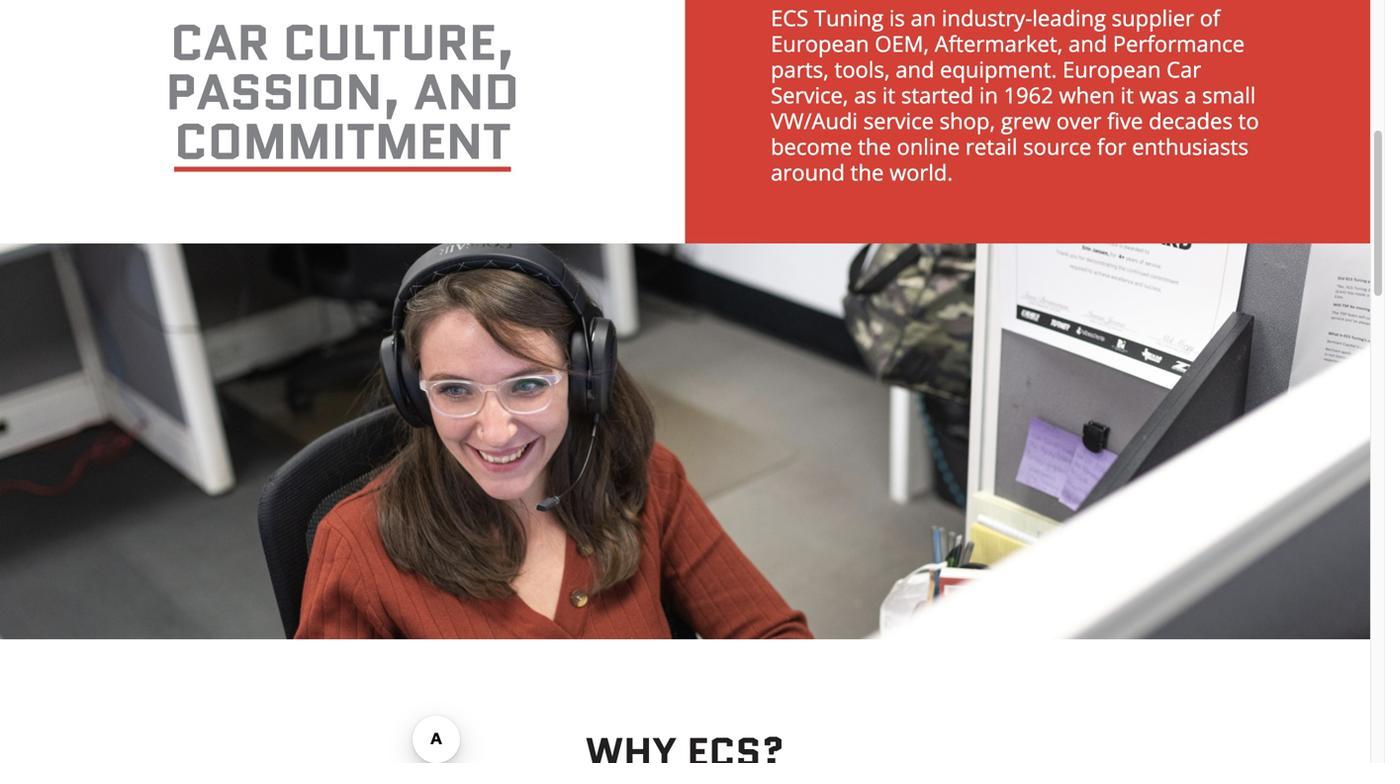 Task type: describe. For each thing, give the bounding box(es) containing it.
ecs tuning is an industry-leading supplier of european oem,             aftermarket, and performance parts, tools, and equipment. european             car service, as it started in 1962 when it was a small vw/audi             service shop, grew over five decades to become the online retail             source for enthusiasts around the world.
[[771, 3, 1260, 187]]

car
[[170, 7, 270, 78]]

to
[[1239, 106, 1260, 136]]

1962
[[1004, 80, 1054, 110]]

car
[[1167, 54, 1202, 84]]

passion,
[[166, 57, 401, 128]]

car culture, passion, and
[[166, 7, 520, 128]]

for
[[1098, 132, 1127, 161]]

leading
[[1033, 3, 1107, 33]]

vw/audi
[[771, 106, 858, 136]]

ecs
[[771, 3, 809, 33]]

the left 'world.'
[[851, 157, 884, 187]]

2 horizontal spatial and
[[1069, 29, 1108, 58]]

0 horizontal spatial european
[[771, 29, 870, 58]]

equipment.
[[941, 54, 1058, 84]]

in
[[980, 80, 999, 110]]

and inside car culture, passion, and
[[414, 57, 520, 128]]

around
[[771, 157, 845, 187]]

aftermarket,
[[935, 29, 1064, 58]]

supplier
[[1112, 3, 1195, 33]]

was
[[1140, 80, 1180, 110]]

retail
[[966, 132, 1018, 161]]

service
[[864, 106, 935, 136]]

become
[[771, 132, 853, 161]]

industry-
[[942, 3, 1033, 33]]

culture,
[[283, 7, 515, 78]]

as
[[855, 80, 877, 110]]



Task type: vqa. For each thing, say whether or not it's contained in the screenshot.
Mercedes Emblems
no



Task type: locate. For each thing, give the bounding box(es) containing it.
started
[[902, 80, 974, 110]]

european up service,
[[771, 29, 870, 58]]

oem,
[[875, 29, 930, 58]]

and
[[1069, 29, 1108, 58], [896, 54, 935, 84], [414, 57, 520, 128]]

performance
[[1114, 29, 1245, 58]]

1 horizontal spatial european
[[1063, 54, 1162, 84]]

grew
[[1002, 106, 1051, 136]]

service,
[[771, 80, 849, 110]]

the down as
[[858, 132, 892, 161]]

is
[[890, 3, 906, 33]]

online
[[897, 132, 960, 161]]

when
[[1060, 80, 1116, 110]]

decades
[[1149, 106, 1233, 136]]

european
[[771, 29, 870, 58], [1063, 54, 1162, 84]]

1 it from the left
[[883, 80, 896, 110]]

enthusiasts
[[1133, 132, 1249, 161]]

parts,
[[771, 54, 829, 84]]

2 it from the left
[[1121, 80, 1135, 110]]

it left the was
[[1121, 80, 1135, 110]]

1 horizontal spatial and
[[896, 54, 935, 84]]

small
[[1203, 80, 1257, 110]]

the
[[858, 132, 892, 161], [851, 157, 884, 187]]

tuning
[[815, 3, 884, 33]]

five
[[1108, 106, 1144, 136]]

an
[[911, 3, 937, 33]]

1 horizontal spatial it
[[1121, 80, 1135, 110]]

european up five
[[1063, 54, 1162, 84]]

tools,
[[835, 54, 891, 84]]

world.
[[890, 157, 953, 187]]

shop,
[[940, 106, 996, 136]]

over
[[1057, 106, 1102, 136]]

of
[[1201, 3, 1221, 33]]

it
[[883, 80, 896, 110], [1121, 80, 1135, 110]]

source
[[1024, 132, 1092, 161]]

a
[[1185, 80, 1197, 110]]

it right as
[[883, 80, 896, 110]]

0 horizontal spatial and
[[414, 57, 520, 128]]

0 horizontal spatial it
[[883, 80, 896, 110]]

commitment
[[174, 106, 511, 177]]



